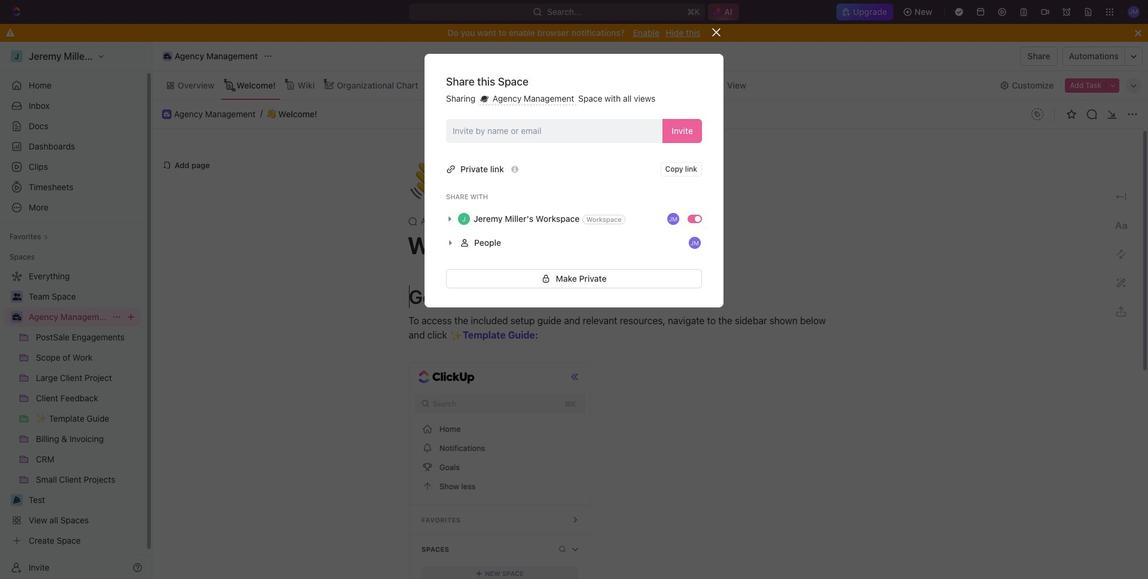 Task type: vqa. For each thing, say whether or not it's contained in the screenshot.
user group icon at left
no



Task type: locate. For each thing, give the bounding box(es) containing it.
tree
[[5, 267, 141, 551]]

sidebar navigation
[[0, 42, 153, 579]]

business time image
[[164, 112, 170, 117]]

1 vertical spatial business time image
[[12, 314, 21, 321]]

tree inside sidebar navigation
[[5, 267, 141, 551]]

business time image
[[164, 53, 171, 59], [12, 314, 21, 321]]

business time image inside tree
[[12, 314, 21, 321]]

0 horizontal spatial business time image
[[12, 314, 21, 321]]

0 vertical spatial business time image
[[164, 53, 171, 59]]



Task type: describe. For each thing, give the bounding box(es) containing it.
Invite by name or email text field
[[453, 122, 658, 140]]

1 horizontal spatial business time image
[[164, 53, 171, 59]]



